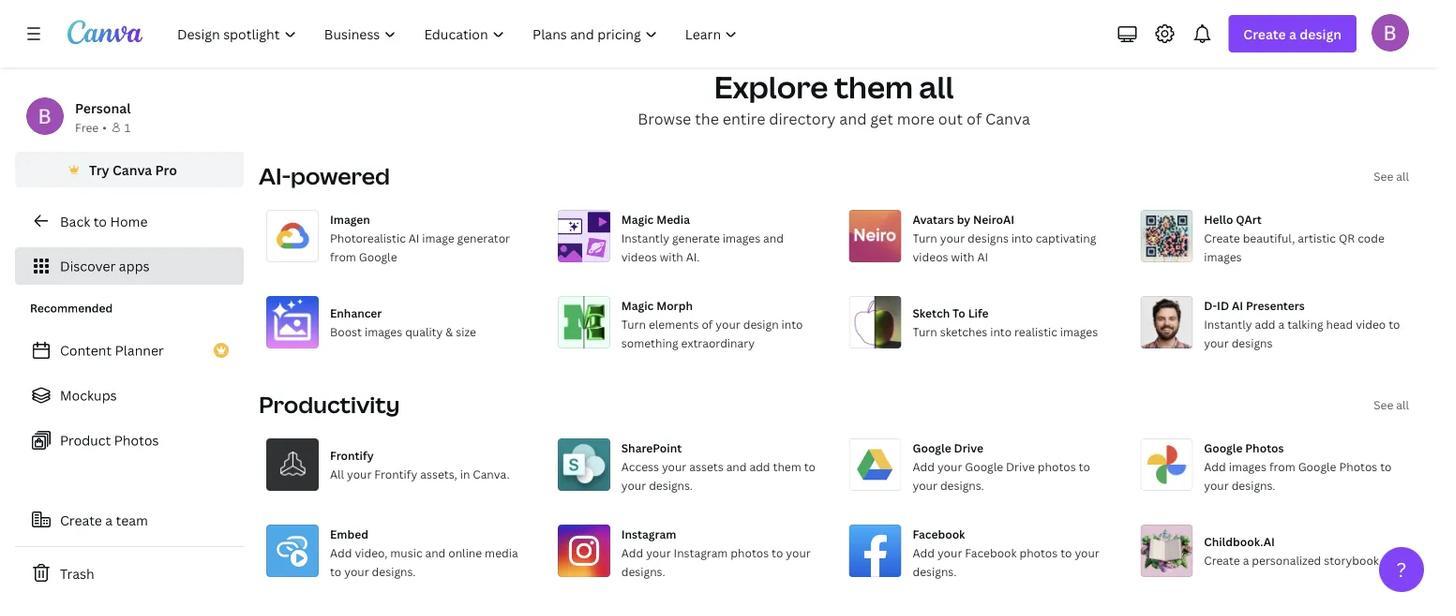 Task type: vqa. For each thing, say whether or not it's contained in the screenshot.
'Recommended' at the left
yes



Task type: describe. For each thing, give the bounding box(es) containing it.
from inside the google photos add images from google photos to your designs.
[[1270, 459, 1296, 474]]

top level navigation element
[[165, 15, 753, 53]]

extraordinary
[[681, 335, 755, 351]]

ai for d-id ai presenters
[[1232, 298, 1243, 313]]

create a team button
[[15, 502, 244, 539]]

photos for instagram add your instagram photos to your designs.
[[731, 545, 769, 561]]

create inside button
[[60, 511, 102, 529]]

magic media instantly generate images and videos with ai.
[[621, 211, 784, 264]]

content planner link
[[15, 332, 244, 369]]

free
[[75, 120, 99, 135]]

to inside 'instagram add your instagram photos to your designs.'
[[772, 545, 783, 561]]

enhancer boost images quality & size
[[330, 305, 476, 339]]

a inside button
[[105, 511, 113, 529]]

your inside "d-id ai presenters instantly add a talking head video to your designs"
[[1204, 335, 1229, 351]]

images inside the google photos add images from google photos to your designs.
[[1229, 459, 1267, 474]]

1 vertical spatial drive
[[1006, 459, 1035, 474]]

ai.
[[686, 249, 700, 264]]

home
[[110, 212, 148, 230]]

a inside "d-id ai presenters instantly add a talking head video to your designs"
[[1279, 316, 1285, 332]]

bob builder image
[[1372, 14, 1409, 51]]

d-
[[1204, 298, 1217, 313]]

mockups
[[60, 387, 117, 405]]

explore
[[714, 67, 828, 107]]

product
[[60, 432, 111, 450]]

all
[[330, 466, 344, 482]]

a inside dropdown button
[[1289, 25, 1297, 43]]

google photos add images from google photos to your designs.
[[1204, 440, 1392, 493]]

and inside explore them all browse the entire directory and get more out of canva
[[840, 109, 867, 129]]

by
[[957, 211, 971, 227]]

all for ai-powered
[[1396, 168, 1409, 184]]

sharepoint access your assets and add them to your designs.
[[621, 440, 816, 493]]

1 vertical spatial instagram
[[674, 545, 728, 561]]

canva inside explore them all browse the entire directory and get more out of canva
[[985, 109, 1030, 129]]

0 vertical spatial facebook
[[913, 526, 965, 542]]

designs inside avatars by neiroai turn your designs into captivating videos with ai
[[968, 230, 1009, 246]]

of inside explore them all browse the entire directory and get more out of canva
[[967, 109, 982, 129]]

qr
[[1339, 230, 1355, 246]]

turn inside magic morph turn elements of your design into something extraordinary
[[621, 316, 646, 332]]

discover
[[60, 257, 116, 275]]

enhancer
[[330, 305, 382, 321]]

into inside magic morph turn elements of your design into something extraordinary
[[782, 316, 803, 332]]

2 horizontal spatial photos
[[1339, 459, 1378, 474]]

with inside magic media instantly generate images and videos with ai.
[[660, 249, 683, 264]]

create a team
[[60, 511, 148, 529]]

•
[[102, 120, 107, 135]]

talking
[[1288, 316, 1324, 332]]

ai for imagen
[[409, 230, 420, 246]]

head
[[1326, 316, 1353, 332]]

see all button for productivity
[[1374, 396, 1409, 414]]

magic for turn
[[621, 298, 654, 313]]

magic for instantly
[[621, 211, 654, 227]]

your inside magic morph turn elements of your design into something extraordinary
[[716, 316, 741, 332]]

planner
[[115, 342, 164, 360]]

back to home
[[60, 212, 148, 230]]

media
[[656, 211, 690, 227]]

create a design
[[1244, 25, 1342, 43]]

mockups link
[[15, 377, 244, 414]]

add for embed add video, music and online media to your designs.
[[330, 545, 352, 561]]

realistic
[[1015, 324, 1058, 339]]

childbook.ai
[[1204, 534, 1275, 549]]

images inside hello qart create beautiful, artistic qr code images
[[1204, 249, 1242, 264]]

them inside sharepoint access your assets and add them to your designs.
[[773, 459, 801, 474]]

ai-
[[259, 161, 291, 191]]

productivity
[[259, 390, 400, 420]]

artistic
[[1298, 230, 1336, 246]]

turn for turn your designs into captivating videos with ai
[[913, 230, 937, 246]]

in
[[460, 466, 470, 482]]

designs. inside 'instagram add your instagram photos to your designs.'
[[621, 564, 665, 579]]

morph
[[656, 298, 693, 313]]

product photos
[[60, 432, 159, 450]]

generate
[[672, 230, 720, 246]]

all for productivity
[[1396, 397, 1409, 413]]

sketch to life turn sketches into realistic images
[[913, 305, 1098, 339]]

turn for turn sketches into realistic images
[[913, 324, 937, 339]]

sharepoint
[[621, 440, 682, 456]]

pro
[[155, 161, 177, 179]]

add for instagram add your instagram photos to your designs.
[[621, 545, 643, 561]]

0 vertical spatial instagram
[[621, 526, 676, 542]]

imagen
[[330, 211, 370, 227]]

see all for productivity
[[1374, 397, 1409, 413]]

add inside the google photos add images from google photos to your designs.
[[1204, 459, 1226, 474]]

storybook
[[1324, 553, 1379, 568]]

your inside avatars by neiroai turn your designs into captivating videos with ai
[[940, 230, 965, 246]]

create inside hello qart create beautiful, artistic qr code images
[[1204, 230, 1240, 246]]

add inside google drive add your google drive photos to your designs.
[[913, 459, 935, 474]]

add for instantly
[[1255, 316, 1276, 332]]

design inside magic morph turn elements of your design into something extraordinary
[[743, 316, 779, 332]]

browse
[[638, 109, 691, 129]]

explore them all browse the entire directory and get more out of canva
[[638, 67, 1030, 129]]

more
[[897, 109, 935, 129]]

personal
[[75, 99, 131, 117]]

your inside embed add video, music and online media to your designs.
[[344, 564, 369, 579]]

photos for product
[[114, 432, 159, 450]]

designs. inside facebook add your facebook photos to your designs.
[[913, 564, 957, 579]]

see all button for ai-powered
[[1374, 167, 1409, 186]]

trash
[[60, 565, 94, 583]]

sketches
[[940, 324, 988, 339]]

images inside sketch to life turn sketches into realistic images
[[1060, 324, 1098, 339]]

product photos link
[[15, 422, 244, 459]]

image
[[422, 230, 454, 246]]

into inside avatars by neiroai turn your designs into captivating videos with ai
[[1012, 230, 1033, 246]]

to inside google drive add your google drive photos to your designs.
[[1079, 459, 1090, 474]]

add for and
[[750, 459, 770, 474]]

to
[[953, 305, 966, 321]]

back to home link
[[15, 203, 244, 240]]

powered
[[291, 161, 390, 191]]

add for facebook add your facebook photos to your designs.
[[913, 545, 935, 561]]

music
[[390, 545, 422, 561]]

try
[[89, 161, 109, 179]]

assets
[[689, 459, 724, 474]]



Task type: locate. For each thing, give the bounding box(es) containing it.
0 horizontal spatial design
[[743, 316, 779, 332]]

get
[[870, 109, 893, 129]]

design up the extraordinary on the bottom of page
[[743, 316, 779, 332]]

add inside embed add video, music and online media to your designs.
[[330, 545, 352, 561]]

0 vertical spatial see all
[[1374, 168, 1409, 184]]

recommended
[[30, 301, 113, 316]]

hello
[[1204, 211, 1233, 227]]

instagram add your instagram photos to your designs.
[[621, 526, 811, 579]]

designs. for assets
[[649, 478, 693, 493]]

2 vertical spatial ai
[[1232, 298, 1243, 313]]

1 see from the top
[[1374, 168, 1394, 184]]

2 videos from the left
[[913, 249, 949, 264]]

see all
[[1374, 168, 1409, 184], [1374, 397, 1409, 413]]

of inside magic morph turn elements of your design into something extraordinary
[[702, 316, 713, 332]]

images down enhancer
[[365, 324, 402, 339]]

to inside embed add video, music and online media to your designs.
[[330, 564, 342, 579]]

online
[[448, 545, 482, 561]]

0 vertical spatial design
[[1300, 25, 1342, 43]]

designs
[[968, 230, 1009, 246], [1232, 335, 1273, 351]]

trash link
[[15, 555, 244, 593]]

the
[[695, 109, 719, 129]]

instagram
[[621, 526, 676, 542], [674, 545, 728, 561]]

0 vertical spatial drive
[[954, 440, 984, 456]]

frontify all your frontify assets, in canva.
[[330, 448, 510, 482]]

1 vertical spatial facebook
[[965, 545, 1017, 561]]

designs. inside the google photos add images from google photos to your designs.
[[1232, 478, 1276, 493]]

1 horizontal spatial drive
[[1006, 459, 1035, 474]]

ai down neiroai
[[977, 249, 988, 264]]

1 vertical spatial design
[[743, 316, 779, 332]]

magic left media in the left of the page
[[621, 211, 654, 227]]

2 see from the top
[[1374, 397, 1394, 413]]

add inside "d-id ai presenters instantly add a talking head video to your designs"
[[1255, 316, 1276, 332]]

1 vertical spatial from
[[1270, 459, 1296, 474]]

1 horizontal spatial them
[[834, 67, 913, 107]]

1 vertical spatial magic
[[621, 298, 654, 313]]

0 vertical spatial them
[[834, 67, 913, 107]]

designs. inside embed add video, music and online media to your designs.
[[372, 564, 416, 579]]

photorealistic
[[330, 230, 406, 246]]

see all up code
[[1374, 168, 1409, 184]]

1 horizontal spatial add
[[1255, 316, 1276, 332]]

0 vertical spatial from
[[330, 249, 356, 264]]

a inside childbook.ai create a personalized storybook
[[1243, 553, 1249, 568]]

them right assets
[[773, 459, 801, 474]]

a
[[1289, 25, 1297, 43], [1279, 316, 1285, 332], [105, 511, 113, 529], [1243, 553, 1249, 568]]

into inside sketch to life turn sketches into realistic images
[[990, 324, 1012, 339]]

from
[[330, 249, 356, 264], [1270, 459, 1296, 474]]

0 horizontal spatial with
[[660, 249, 683, 264]]

images right 'realistic'
[[1060, 324, 1098, 339]]

videos inside avatars by neiroai turn your designs into captivating videos with ai
[[913, 249, 949, 264]]

ai inside imagen photorealistic ai image generator from google
[[409, 230, 420, 246]]

1 vertical spatial see
[[1374, 397, 1394, 413]]

0 vertical spatial instantly
[[621, 230, 670, 246]]

0 vertical spatial add
[[1255, 316, 1276, 332]]

avatars
[[913, 211, 954, 227]]

video
[[1356, 316, 1386, 332]]

1 vertical spatial of
[[702, 316, 713, 332]]

and inside sharepoint access your assets and add them to your designs.
[[726, 459, 747, 474]]

add down presenters
[[1255, 316, 1276, 332]]

hello qart create beautiful, artistic qr code images
[[1204, 211, 1385, 264]]

0 horizontal spatial of
[[702, 316, 713, 332]]

of up the extraordinary on the bottom of page
[[702, 316, 713, 332]]

0 horizontal spatial instantly
[[621, 230, 670, 246]]

1 vertical spatial ai
[[977, 249, 988, 264]]

1 horizontal spatial videos
[[913, 249, 949, 264]]

d-id ai presenters instantly add a talking head video to your designs
[[1204, 298, 1400, 351]]

qart
[[1236, 211, 1262, 227]]

create a design button
[[1229, 15, 1357, 53]]

ai inside avatars by neiroai turn your designs into captivating videos with ai
[[977, 249, 988, 264]]

0 horizontal spatial videos
[[621, 249, 657, 264]]

to inside facebook add your facebook photos to your designs.
[[1061, 545, 1072, 561]]

1 vertical spatial add
[[750, 459, 770, 474]]

embed
[[330, 526, 368, 542]]

them up get
[[834, 67, 913, 107]]

1 with from the left
[[660, 249, 683, 264]]

see all down the video
[[1374, 397, 1409, 413]]

back
[[60, 212, 90, 230]]

instantly down id
[[1204, 316, 1252, 332]]

to inside sharepoint access your assets and add them to your designs.
[[804, 459, 816, 474]]

instantly down media in the left of the page
[[621, 230, 670, 246]]

2 see all button from the top
[[1374, 396, 1409, 414]]

directory
[[769, 109, 836, 129]]

facebook add your facebook photos to your designs.
[[913, 526, 1100, 579]]

google drive add your google drive photos to your designs.
[[913, 440, 1090, 493]]

your
[[940, 230, 965, 246], [716, 316, 741, 332], [1204, 335, 1229, 351], [662, 459, 687, 474], [938, 459, 962, 474], [347, 466, 372, 482], [621, 478, 646, 493], [913, 478, 938, 493], [1204, 478, 1229, 493], [646, 545, 671, 561], [786, 545, 811, 561], [938, 545, 962, 561], [1075, 545, 1100, 561], [344, 564, 369, 579]]

frontify up 'all'
[[330, 448, 374, 463]]

out
[[938, 109, 963, 129]]

photos
[[114, 432, 159, 450], [1245, 440, 1284, 456], [1339, 459, 1378, 474]]

content
[[60, 342, 112, 360]]

of
[[967, 109, 982, 129], [702, 316, 713, 332]]

all inside explore them all browse the entire directory and get more out of canva
[[919, 67, 954, 107]]

ai right id
[[1232, 298, 1243, 313]]

see down the video
[[1374, 397, 1394, 413]]

discover apps
[[60, 257, 150, 275]]

captivating
[[1036, 230, 1096, 246]]

photos inside 'instagram add your instagram photos to your designs.'
[[731, 545, 769, 561]]

turn down avatars
[[913, 230, 937, 246]]

&
[[446, 324, 453, 339]]

google inside imagen photorealistic ai image generator from google
[[359, 249, 397, 264]]

list containing content planner
[[15, 332, 244, 459]]

sketch
[[913, 305, 950, 321]]

1 vertical spatial see all
[[1374, 397, 1409, 413]]

1 horizontal spatial ai
[[977, 249, 988, 264]]

try canva pro
[[89, 161, 177, 179]]

?
[[1397, 557, 1407, 583]]

magic inside magic morph turn elements of your design into something extraordinary
[[621, 298, 654, 313]]

0 vertical spatial magic
[[621, 211, 654, 227]]

free •
[[75, 120, 107, 135]]

1 videos from the left
[[621, 249, 657, 264]]

0 horizontal spatial ai
[[409, 230, 420, 246]]

1 see all button from the top
[[1374, 167, 1409, 186]]

them inside explore them all browse the entire directory and get more out of canva
[[834, 67, 913, 107]]

to inside the google photos add images from google photos to your designs.
[[1380, 459, 1392, 474]]

images up childbook.ai
[[1229, 459, 1267, 474]]

1 horizontal spatial with
[[951, 249, 975, 264]]

2 magic from the top
[[621, 298, 654, 313]]

turn up "something"
[[621, 316, 646, 332]]

designs. for your
[[940, 478, 984, 493]]

to
[[93, 212, 107, 230], [1389, 316, 1400, 332], [804, 459, 816, 474], [1079, 459, 1090, 474], [1380, 459, 1392, 474], [772, 545, 783, 561], [1061, 545, 1072, 561], [330, 564, 342, 579]]

and right music
[[425, 545, 446, 561]]

photos inside facebook add your facebook photos to your designs.
[[1020, 545, 1058, 561]]

presenters
[[1246, 298, 1305, 313]]

0 horizontal spatial drive
[[954, 440, 984, 456]]

designs. inside sharepoint access your assets and add them to your designs.
[[649, 478, 693, 493]]

into
[[1012, 230, 1033, 246], [782, 316, 803, 332], [990, 324, 1012, 339]]

your inside the frontify all your frontify assets, in canva.
[[347, 466, 372, 482]]

ai left the image
[[409, 230, 420, 246]]

elements
[[649, 316, 699, 332]]

1 horizontal spatial photos
[[1245, 440, 1284, 456]]

life
[[968, 305, 989, 321]]

with left ai.
[[660, 249, 683, 264]]

1 vertical spatial designs
[[1232, 335, 1273, 351]]

and inside magic media instantly generate images and videos with ai.
[[763, 230, 784, 246]]

1 vertical spatial frontify
[[374, 466, 418, 482]]

add
[[1255, 316, 1276, 332], [750, 459, 770, 474]]

from up childbook.ai create a personalized storybook
[[1270, 459, 1296, 474]]

1 vertical spatial them
[[773, 459, 801, 474]]

instantly
[[621, 230, 670, 246], [1204, 316, 1252, 332]]

1 vertical spatial canva
[[112, 161, 152, 179]]

0 horizontal spatial frontify
[[330, 448, 374, 463]]

apps
[[119, 257, 150, 275]]

images inside magic media instantly generate images and videos with ai.
[[723, 230, 761, 246]]

1 horizontal spatial designs
[[1232, 335, 1273, 351]]

1 vertical spatial instantly
[[1204, 316, 1252, 332]]

from inside imagen photorealistic ai image generator from google
[[330, 249, 356, 264]]

entire
[[723, 109, 765, 129]]

0 horizontal spatial canva
[[112, 161, 152, 179]]

images inside 'enhancer boost images quality & size'
[[365, 324, 402, 339]]

1 horizontal spatial instantly
[[1204, 316, 1252, 332]]

designs down neiroai
[[968, 230, 1009, 246]]

1 horizontal spatial design
[[1300, 25, 1342, 43]]

canva inside try canva pro button
[[112, 161, 152, 179]]

canva right the try
[[112, 161, 152, 179]]

design inside the create a design dropdown button
[[1300, 25, 1342, 43]]

and right assets
[[726, 459, 747, 474]]

photos for facebook add your facebook photos to your designs.
[[1020, 545, 1058, 561]]

designs down presenters
[[1232, 335, 1273, 351]]

content planner
[[60, 342, 164, 360]]

0 vertical spatial designs
[[968, 230, 1009, 246]]

them
[[834, 67, 913, 107], [773, 459, 801, 474]]

see up code
[[1374, 168, 1394, 184]]

turn inside sketch to life turn sketches into realistic images
[[913, 324, 937, 339]]

imagen photorealistic ai image generator from google
[[330, 211, 510, 264]]

0 vertical spatial see all button
[[1374, 167, 1409, 186]]

generator
[[457, 230, 510, 246]]

something
[[621, 335, 679, 351]]

canva.
[[473, 466, 510, 482]]

assets,
[[420, 466, 457, 482]]

and right generate at the top of the page
[[763, 230, 784, 246]]

your inside the google photos add images from google photos to your designs.
[[1204, 478, 1229, 493]]

designs. for images
[[1232, 478, 1276, 493]]

1 horizontal spatial from
[[1270, 459, 1296, 474]]

add inside sharepoint access your assets and add them to your designs.
[[750, 459, 770, 474]]

boost
[[330, 324, 362, 339]]

turn inside avatars by neiroai turn your designs into captivating videos with ai
[[913, 230, 937, 246]]

of right out
[[967, 109, 982, 129]]

try canva pro button
[[15, 152, 244, 188]]

images right generate at the top of the page
[[723, 230, 761, 246]]

turn down sketch
[[913, 324, 937, 339]]

and inside embed add video, music and online media to your designs.
[[425, 545, 446, 561]]

0 horizontal spatial from
[[330, 249, 356, 264]]

instantly inside "d-id ai presenters instantly add a talking head video to your designs"
[[1204, 316, 1252, 332]]

neiroai
[[973, 211, 1015, 227]]

0 horizontal spatial them
[[773, 459, 801, 474]]

add inside facebook add your facebook photos to your designs.
[[913, 545, 935, 561]]

2 see all from the top
[[1374, 397, 1409, 413]]

add inside 'instagram add your instagram photos to your designs.'
[[621, 545, 643, 561]]

ai inside "d-id ai presenters instantly add a talking head video to your designs"
[[1232, 298, 1243, 313]]

see all button up code
[[1374, 167, 1409, 186]]

1 see all from the top
[[1374, 168, 1409, 184]]

0 vertical spatial ai
[[409, 230, 420, 246]]

instagram down the access
[[621, 526, 676, 542]]

designs inside "d-id ai presenters instantly add a talking head video to your designs"
[[1232, 335, 1273, 351]]

childbook.ai create a personalized storybook
[[1204, 534, 1379, 568]]

1 horizontal spatial canva
[[985, 109, 1030, 129]]

create inside dropdown button
[[1244, 25, 1286, 43]]

drive
[[954, 440, 984, 456], [1006, 459, 1035, 474]]

videos down avatars
[[913, 249, 949, 264]]

canva right out
[[985, 109, 1030, 129]]

videos inside magic media instantly generate images and videos with ai.
[[621, 249, 657, 264]]

1 vertical spatial all
[[1396, 168, 1409, 184]]

id
[[1217, 298, 1229, 313]]

discover apps link
[[15, 248, 244, 285]]

1 magic from the top
[[621, 211, 654, 227]]

add right assets
[[750, 459, 770, 474]]

see all button down the video
[[1374, 396, 1409, 414]]

design
[[1300, 25, 1342, 43], [743, 316, 779, 332]]

0 vertical spatial frontify
[[330, 448, 374, 463]]

see for ai-powered
[[1374, 168, 1394, 184]]

see all for ai-powered
[[1374, 168, 1409, 184]]

magic inside magic media instantly generate images and videos with ai.
[[621, 211, 654, 227]]

avatars by neiroai turn your designs into captivating videos with ai
[[913, 211, 1096, 264]]

to inside "d-id ai presenters instantly add a talking head video to your designs"
[[1389, 316, 1400, 332]]

0 horizontal spatial designs
[[968, 230, 1009, 246]]

2 horizontal spatial ai
[[1232, 298, 1243, 313]]

from down photorealistic
[[330, 249, 356, 264]]

access
[[621, 459, 659, 474]]

instantly inside magic media instantly generate images and videos with ai.
[[621, 230, 670, 246]]

see for productivity
[[1374, 397, 1394, 413]]

quality
[[405, 324, 443, 339]]

images down hello
[[1204, 249, 1242, 264]]

beautiful,
[[1243, 230, 1295, 246]]

embed add video, music and online media to your designs.
[[330, 526, 518, 579]]

0 vertical spatial all
[[919, 67, 954, 107]]

and left get
[[840, 109, 867, 129]]

design left bob builder 'image'
[[1300, 25, 1342, 43]]

designs. inside google drive add your google drive photos to your designs.
[[940, 478, 984, 493]]

create inside childbook.ai create a personalized storybook
[[1204, 553, 1240, 568]]

? button
[[1379, 548, 1424, 593]]

team
[[116, 511, 148, 529]]

with inside avatars by neiroai turn your designs into captivating videos with ai
[[951, 249, 975, 264]]

photos inside google drive add your google drive photos to your designs.
[[1038, 459, 1076, 474]]

2 with from the left
[[951, 249, 975, 264]]

instagram down assets
[[674, 545, 728, 561]]

list
[[15, 332, 244, 459]]

designs. for music
[[372, 564, 416, 579]]

1 vertical spatial see all button
[[1374, 396, 1409, 414]]

frontify left assets,
[[374, 466, 418, 482]]

0 vertical spatial canva
[[985, 109, 1030, 129]]

photos for google
[[1245, 440, 1284, 456]]

2 vertical spatial all
[[1396, 397, 1409, 413]]

magic left "morph"
[[621, 298, 654, 313]]

and
[[840, 109, 867, 129], [763, 230, 784, 246], [726, 459, 747, 474], [425, 545, 446, 561]]

0 vertical spatial of
[[967, 109, 982, 129]]

0 horizontal spatial add
[[750, 459, 770, 474]]

media
[[485, 545, 518, 561]]

1 horizontal spatial of
[[967, 109, 982, 129]]

0 horizontal spatial photos
[[114, 432, 159, 450]]

0 vertical spatial see
[[1374, 168, 1394, 184]]

magic morph turn elements of your design into something extraordinary
[[621, 298, 803, 351]]

1
[[125, 120, 131, 135]]

personalized
[[1252, 553, 1321, 568]]

videos down media in the left of the page
[[621, 249, 657, 264]]

with down by
[[951, 249, 975, 264]]

videos
[[621, 249, 657, 264], [913, 249, 949, 264]]

1 horizontal spatial frontify
[[374, 466, 418, 482]]



